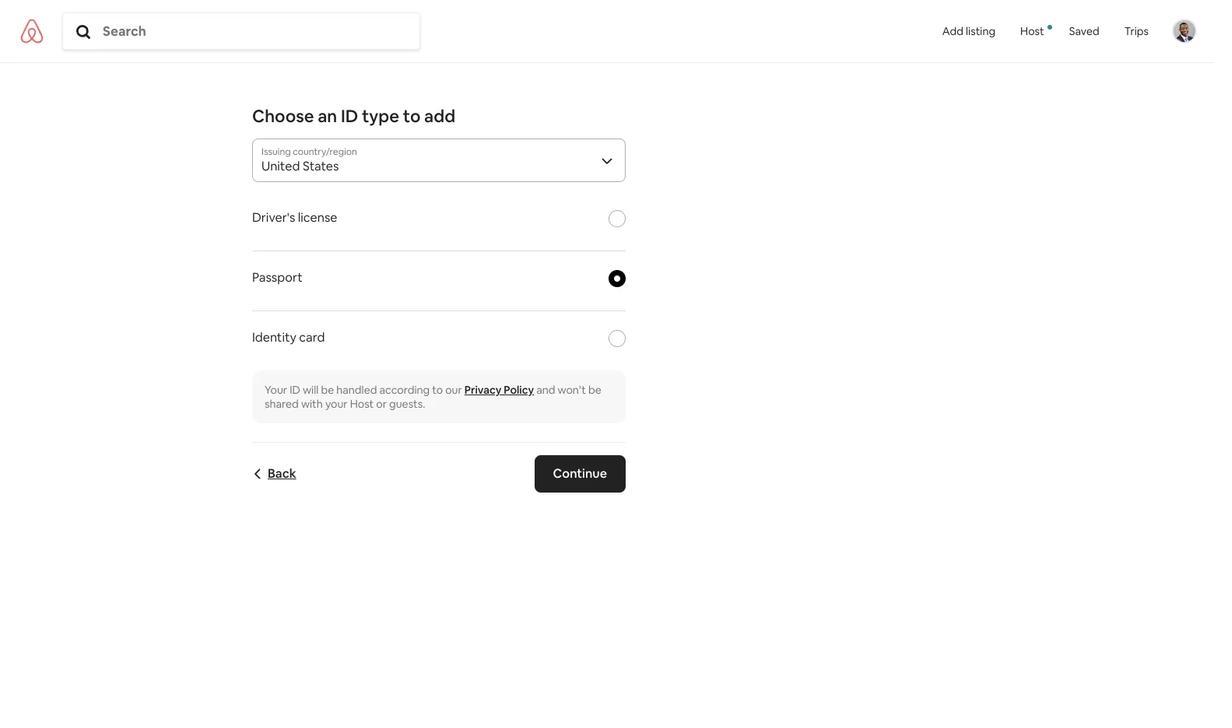 Task type: locate. For each thing, give the bounding box(es) containing it.
1 be from the left
[[321, 383, 334, 397]]

will
[[303, 383, 319, 397]]

host button
[[1008, 0, 1057, 62]]

id left the 'will'
[[290, 383, 300, 397]]

1 horizontal spatial be
[[588, 383, 601, 397]]

be right won't
[[588, 383, 601, 397]]

to left our
[[432, 383, 443, 397]]

privacy policy link
[[465, 383, 534, 397]]

1 horizontal spatial id
[[341, 105, 358, 127]]

, has notifications image
[[1047, 25, 1052, 30]]

None search field
[[63, 23, 420, 40]]

add
[[942, 24, 964, 38]]

saved
[[1069, 24, 1100, 38]]

your id will be handled according to our privacy policy
[[265, 383, 534, 397]]

saved link
[[1057, 0, 1112, 62]]

according
[[379, 383, 430, 397]]

be
[[321, 383, 334, 397], [588, 383, 601, 397]]

id right an
[[341, 105, 358, 127]]

add listing link
[[930, 0, 1008, 62]]

1 vertical spatial host
[[350, 397, 374, 411]]

to left add
[[403, 105, 421, 127]]

0 vertical spatial to
[[403, 105, 421, 127]]

trips link
[[1112, 0, 1161, 62]]

card
[[299, 329, 325, 346]]

be right the 'will'
[[321, 383, 334, 397]]

0 vertical spatial host
[[1020, 24, 1044, 38]]

host left , has notifications "icon"
[[1020, 24, 1044, 38]]

1 horizontal spatial host
[[1020, 24, 1044, 38]]

ben's account image
[[1174, 21, 1196, 42]]

2 be from the left
[[588, 383, 601, 397]]

shared
[[265, 397, 299, 411]]

back
[[268, 465, 296, 482]]

to
[[403, 105, 421, 127], [432, 383, 443, 397]]

1 vertical spatial id
[[290, 383, 300, 397]]

choose
[[252, 105, 314, 127]]

continue
[[553, 465, 607, 482]]

1 vertical spatial to
[[432, 383, 443, 397]]

0 horizontal spatial be
[[321, 383, 334, 397]]

id
[[341, 105, 358, 127], [290, 383, 300, 397]]

listing
[[966, 24, 996, 38]]

handled
[[336, 383, 377, 397]]

host left or
[[350, 397, 374, 411]]

be inside and won't be shared with your host or guests.
[[588, 383, 601, 397]]

driver's license
[[252, 209, 337, 226]]

an
[[318, 105, 337, 127]]

1 horizontal spatial to
[[432, 383, 443, 397]]

Passport radio
[[609, 270, 626, 287]]

host
[[1020, 24, 1044, 38], [350, 397, 374, 411]]

add
[[424, 105, 455, 127]]

0 horizontal spatial host
[[350, 397, 374, 411]]



Task type: vqa. For each thing, say whether or not it's contained in the screenshot.
Host in dropdown button
yes



Task type: describe. For each thing, give the bounding box(es) containing it.
our
[[445, 383, 462, 397]]

identity
[[252, 329, 296, 346]]

won't
[[558, 383, 586, 397]]

0 horizontal spatial to
[[403, 105, 421, 127]]

back button
[[252, 465, 296, 482]]

guests.
[[389, 397, 425, 411]]

and
[[536, 383, 555, 397]]

host inside dropdown button
[[1020, 24, 1044, 38]]

continue button
[[534, 455, 626, 493]]

license
[[298, 209, 337, 226]]

type
[[362, 105, 399, 127]]

host inside and won't be shared with your host or guests.
[[350, 397, 374, 411]]

Identity card radio
[[609, 330, 626, 347]]

trips
[[1125, 24, 1149, 38]]

your
[[325, 397, 348, 411]]

driver's
[[252, 209, 295, 226]]

add listing
[[942, 24, 996, 38]]

0 vertical spatial id
[[341, 105, 358, 127]]

or
[[376, 397, 387, 411]]

Search text field
[[103, 23, 416, 40]]

Driver's license radio
[[609, 210, 626, 227]]

and won't be shared with your host or guests.
[[265, 383, 601, 411]]

policy
[[504, 383, 534, 397]]

identity card
[[252, 329, 325, 346]]

choose an id type to add
[[252, 105, 455, 127]]

your
[[265, 383, 287, 397]]

passport
[[252, 269, 303, 286]]

0 horizontal spatial id
[[290, 383, 300, 397]]

privacy
[[465, 383, 502, 397]]

with
[[301, 397, 323, 411]]



